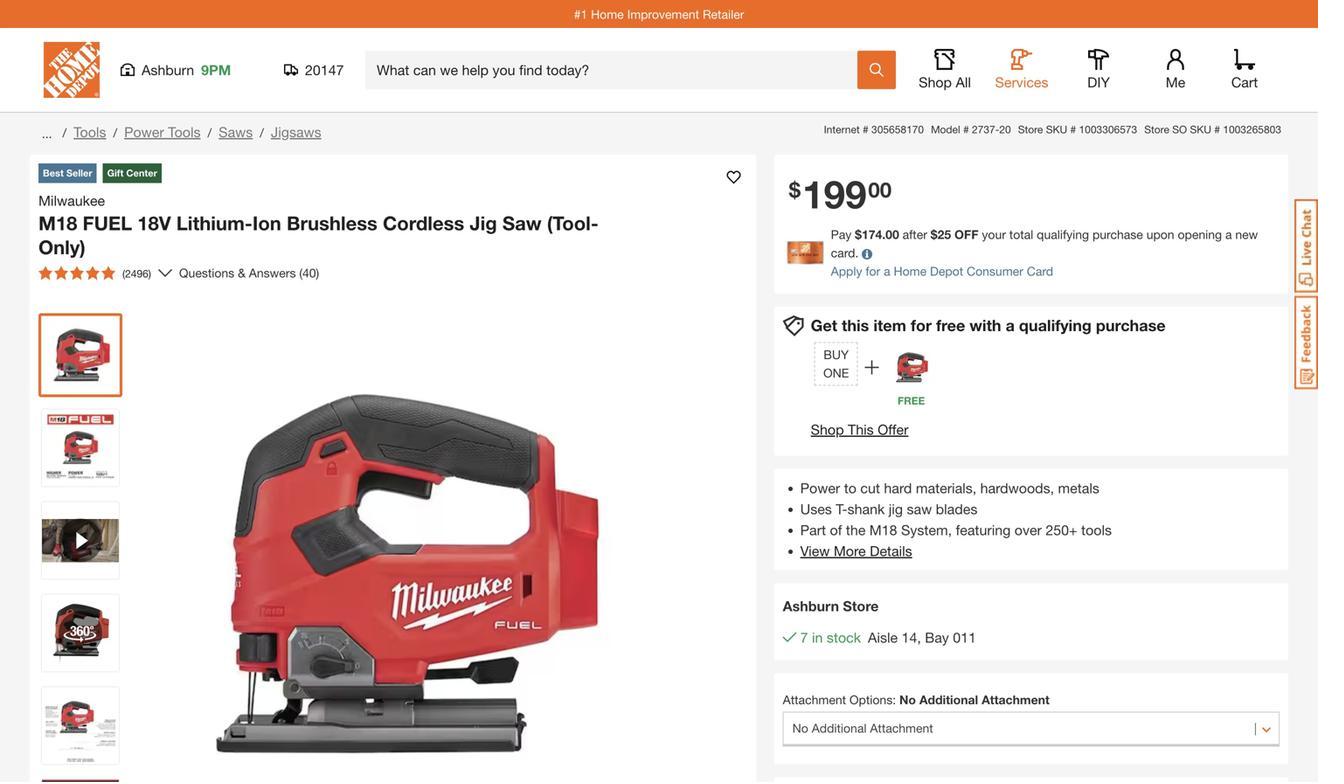 Task type: locate. For each thing, give the bounding box(es) containing it.
0 horizontal spatial attachment
[[783, 693, 846, 707]]

$ inside $ 199 00
[[789, 177, 801, 202]]

off
[[955, 227, 979, 242]]

1 vertical spatial ashburn
[[783, 598, 839, 615]]

$ right after
[[931, 227, 938, 242]]

9pm
[[201, 62, 231, 78]]

for left free
[[911, 316, 932, 335]]

your total qualifying purchase upon opening a new card.
[[831, 227, 1259, 260]]

1 vertical spatial no
[[793, 721, 809, 736]]

20147
[[305, 62, 344, 78]]

0 horizontal spatial m18
[[38, 212, 77, 235]]

best seller
[[43, 167, 92, 179]]

milwaukee m18 fuel 18v lithium-ion brushless cordless jig saw (tool- only)
[[38, 192, 599, 259]]

0 horizontal spatial sku
[[1046, 123, 1068, 136]]

ashburn up in
[[783, 598, 839, 615]]

a inside your total qualifying purchase upon opening a new card.
[[1226, 227, 1232, 242]]

options
[[850, 693, 893, 707]]

tools link
[[74, 124, 106, 140]]

305658170_s02 image
[[42, 595, 119, 672]]

blades
[[936, 501, 978, 518]]

shop inside 'button'
[[919, 74, 952, 91]]

...
[[42, 126, 52, 141]]

0 vertical spatial no
[[900, 693, 916, 707]]

/ right saws link
[[260, 125, 264, 140]]

for
[[866, 264, 881, 278], [911, 316, 932, 335]]

1 vertical spatial additional
[[812, 721, 867, 736]]

ashburn for ashburn 9pm
[[142, 62, 194, 78]]

0 vertical spatial for
[[866, 264, 881, 278]]

a right with
[[1006, 316, 1015, 335]]

1 vertical spatial shop
[[811, 421, 844, 438]]

power up uses
[[801, 480, 841, 497]]

0 vertical spatial m18
[[38, 212, 77, 235]]

your
[[982, 227, 1006, 242]]

0 vertical spatial qualifying
[[1037, 227, 1090, 242]]

1 horizontal spatial m18
[[870, 522, 898, 539]]

a for free
[[1006, 316, 1015, 335]]

cart
[[1232, 74, 1258, 91]]

1 horizontal spatial $
[[855, 227, 862, 242]]

m18
[[38, 212, 77, 235], [870, 522, 898, 539]]

1 horizontal spatial power
[[801, 480, 841, 497]]

get this item for free with a qualifying purchase
[[811, 316, 1166, 335]]

cordless
[[383, 212, 465, 235]]

a down 174.00
[[884, 264, 891, 278]]

m18 up only)
[[38, 212, 77, 235]]

this
[[848, 421, 874, 438]]

(2496) button
[[31, 259, 158, 287]]

uses
[[801, 501, 832, 518]]

me button
[[1148, 49, 1204, 91]]

power inside the power to cut hard materials, hardwoods, metals uses t-shank jig saw blades part of the m18 system, featuring over 250+ tools view more details
[[801, 480, 841, 497]]

aisle
[[868, 629, 898, 646]]

jig
[[889, 501, 903, 518]]

(40)
[[299, 266, 319, 280]]

0 horizontal spatial shop
[[811, 421, 844, 438]]

milwaukee link
[[38, 190, 112, 211]]

5 stars image
[[38, 266, 115, 280]]

sku right 20
[[1046, 123, 1068, 136]]

shank
[[848, 501, 885, 518]]

/ right tools link
[[113, 125, 117, 140]]

1 horizontal spatial tools
[[168, 124, 201, 140]]

all
[[956, 74, 971, 91]]

0 horizontal spatial no
[[793, 721, 809, 736]]

system,
[[901, 522, 952, 539]]

additional down options
[[812, 721, 867, 736]]

2 sku from the left
[[1190, 123, 1212, 136]]

2 vertical spatial a
[[1006, 316, 1015, 335]]

purchase inside your total qualifying purchase upon opening a new card.
[[1093, 227, 1144, 242]]

ashburn store
[[783, 598, 879, 615]]

materials,
[[916, 480, 977, 497]]

1 horizontal spatial sku
[[1190, 123, 1212, 136]]

tools left saws link
[[168, 124, 201, 140]]

no additional attachment button
[[783, 712, 1280, 747]]

saw
[[907, 501, 932, 518]]

011
[[953, 629, 977, 646]]

buy one
[[824, 347, 849, 380]]

additional right ":" at the bottom right of the page
[[920, 693, 979, 707]]

1 horizontal spatial shop
[[919, 74, 952, 91]]

store up stock
[[843, 598, 879, 615]]

gift center
[[107, 167, 157, 179]]

buy
[[824, 347, 849, 362]]

0 horizontal spatial power
[[124, 124, 164, 140]]

featuring
[[956, 522, 1011, 539]]

0 horizontal spatial a
[[884, 264, 891, 278]]

power
[[124, 124, 164, 140], [801, 480, 841, 497]]

1 vertical spatial a
[[884, 264, 891, 278]]

0 vertical spatial shop
[[919, 74, 952, 91]]

0 horizontal spatial store
[[843, 598, 879, 615]]

improvement
[[627, 7, 700, 21]]

# left 1003306573
[[1071, 123, 1077, 136]]

store right 20
[[1018, 123, 1044, 136]]

attachment up no additional attachment button
[[982, 693, 1050, 707]]

t-
[[836, 501, 848, 518]]

1 horizontal spatial ashburn
[[783, 598, 839, 615]]

ashburn for ashburn store
[[783, 598, 839, 615]]

depot
[[930, 264, 964, 278]]

1 horizontal spatial a
[[1006, 316, 1015, 335]]

199
[[803, 171, 867, 217]]

2 horizontal spatial a
[[1226, 227, 1232, 242]]

attachment options : no additional attachment
[[783, 693, 1050, 707]]

with
[[970, 316, 1002, 335]]

a
[[1226, 227, 1232, 242], [884, 264, 891, 278], [1006, 316, 1015, 335]]

$ left 199
[[789, 177, 801, 202]]

3 # from the left
[[1071, 123, 1077, 136]]

2 # from the left
[[964, 123, 969, 136]]

the home depot logo image
[[44, 42, 100, 98]]

(2496) link
[[31, 259, 172, 287]]

tools
[[74, 124, 106, 140], [168, 124, 201, 140]]

shop for shop all
[[919, 74, 952, 91]]

1 horizontal spatial attachment
[[870, 721, 934, 736]]

/ left saws
[[208, 125, 212, 140]]

0 vertical spatial home
[[591, 7, 624, 21]]

qualifying right total on the right top
[[1037, 227, 1090, 242]]

tools up seller
[[74, 124, 106, 140]]

store left so
[[1145, 123, 1170, 136]]

0 vertical spatial ashburn
[[142, 62, 194, 78]]

additional inside button
[[812, 721, 867, 736]]

attachment up no additional attachment
[[783, 693, 846, 707]]

ashburn left the 9pm
[[142, 62, 194, 78]]

7 in stock
[[801, 629, 861, 646]]

jig
[[470, 212, 497, 235]]

jigsaws link
[[271, 124, 322, 140]]

me
[[1166, 74, 1186, 91]]

0 vertical spatial a
[[1226, 227, 1232, 242]]

this
[[842, 316, 869, 335]]

get
[[811, 316, 838, 335]]

gift
[[107, 167, 124, 179]]

0 horizontal spatial tools
[[74, 124, 106, 140]]

lithium-
[[176, 212, 253, 235]]

no inside button
[[793, 721, 809, 736]]

services button
[[994, 49, 1050, 91]]

4 / from the left
[[260, 125, 264, 140]]

a for upon
[[1226, 227, 1232, 242]]

/ right the ...
[[62, 125, 67, 140]]

tools
[[1082, 522, 1112, 539]]

only)
[[38, 236, 85, 259]]

1 vertical spatial m18
[[870, 522, 898, 539]]

power to cut hard materials, hardwoods, metals uses t-shank jig saw blades part of the m18 system, featuring over 250+ tools view more details
[[801, 480, 1112, 560]]

additional
[[920, 693, 979, 707], [812, 721, 867, 736]]

$ right "pay"
[[855, 227, 862, 242]]

shop left this
[[811, 421, 844, 438]]

shop all
[[919, 74, 971, 91]]

1 horizontal spatial additional
[[920, 693, 979, 707]]

hardwoods,
[[981, 480, 1055, 497]]

retailer
[[703, 7, 744, 21]]

1003306573
[[1079, 123, 1138, 136]]

bay
[[925, 629, 949, 646]]

305658170
[[872, 123, 924, 136]]

questions & answers (40)
[[179, 266, 319, 280]]

store
[[1018, 123, 1044, 136], [1145, 123, 1170, 136], [843, 598, 879, 615]]

the
[[846, 522, 866, 539]]

0 horizontal spatial home
[[591, 7, 624, 21]]

milwaukee jigsaws 2737 20 40.1 image
[[42, 410, 119, 487]]

home right #1
[[591, 7, 624, 21]]

m18 up the details
[[870, 522, 898, 539]]

feedback link image
[[1295, 296, 1319, 390]]

1 horizontal spatial home
[[894, 264, 927, 278]]

shop left all on the right top
[[919, 74, 952, 91]]

0 horizontal spatial $
[[789, 177, 801, 202]]

center
[[126, 167, 157, 179]]

sku right so
[[1190, 123, 1212, 136]]

# right internet
[[863, 123, 869, 136]]

attachment inside button
[[870, 721, 934, 736]]

pay
[[831, 227, 852, 242]]

home left depot
[[894, 264, 927, 278]]

0 horizontal spatial ashburn
[[142, 62, 194, 78]]

live chat image
[[1295, 199, 1319, 293]]

20147 button
[[284, 61, 345, 79]]

0 vertical spatial power
[[124, 124, 164, 140]]

consumer
[[967, 264, 1024, 278]]

card.
[[831, 246, 859, 260]]

1 horizontal spatial for
[[911, 316, 932, 335]]

qualifying down 'card' in the top right of the page
[[1019, 316, 1092, 335]]

offer
[[878, 421, 909, 438]]

# left 1003265803
[[1215, 123, 1221, 136]]

1 vertical spatial power
[[801, 480, 841, 497]]

$
[[789, 177, 801, 202], [855, 227, 862, 242], [931, 227, 938, 242]]

#1 home improvement retailer
[[574, 7, 744, 21]]

attachment down ":" at the bottom right of the page
[[870, 721, 934, 736]]

for down info "image"
[[866, 264, 881, 278]]

saws link
[[219, 124, 253, 140]]

ion
[[253, 212, 281, 235]]

info image
[[862, 249, 873, 260]]

milwaukee
[[38, 192, 105, 209]]

1 sku from the left
[[1046, 123, 1068, 136]]

0 horizontal spatial additional
[[812, 721, 867, 736]]

power up center
[[124, 124, 164, 140]]

item
[[874, 316, 907, 335]]

a left "new"
[[1226, 227, 1232, 242]]

0 vertical spatial purchase
[[1093, 227, 1144, 242]]

# left 2737-
[[964, 123, 969, 136]]



Task type: describe. For each thing, give the bounding box(es) containing it.
saws
[[219, 124, 253, 140]]

14,
[[902, 629, 921, 646]]

2 horizontal spatial attachment
[[982, 693, 1050, 707]]

power tools link
[[124, 124, 201, 140]]

so
[[1173, 123, 1188, 136]]

cut
[[861, 480, 880, 497]]

saw
[[503, 212, 542, 235]]

1 vertical spatial home
[[894, 264, 927, 278]]

6253956842001 image
[[42, 502, 119, 579]]

no additional attachment
[[793, 721, 934, 736]]

&
[[238, 266, 246, 280]]

#1
[[574, 7, 588, 21]]

1 / from the left
[[62, 125, 67, 140]]

3 / from the left
[[208, 125, 212, 140]]

diy
[[1088, 74, 1110, 91]]

new
[[1236, 227, 1259, 242]]

card
[[1027, 264, 1054, 278]]

2 tools from the left
[[168, 124, 201, 140]]

hard
[[884, 480, 912, 497]]

1 horizontal spatial store
[[1018, 123, 1044, 136]]

milwaukee jigsaws 2737 20 a0.2 image
[[42, 688, 119, 765]]

2 horizontal spatial store
[[1145, 123, 1170, 136]]

of
[[830, 522, 842, 539]]

apply for a home depot consumer card
[[831, 264, 1054, 278]]

over
[[1015, 522, 1042, 539]]

opening
[[1178, 227, 1222, 242]]

2 / from the left
[[113, 125, 117, 140]]

diy button
[[1071, 49, 1127, 91]]

$ 199 00
[[789, 171, 892, 217]]

after
[[903, 227, 928, 242]]

seller
[[66, 167, 92, 179]]

promotion image image
[[890, 346, 934, 389]]

25
[[938, 227, 951, 242]]

m18 inside milwaukee m18 fuel 18v lithium-ion brushless cordless jig saw (tool- only)
[[38, 212, 77, 235]]

1 horizontal spatial no
[[900, 693, 916, 707]]

1 # from the left
[[863, 123, 869, 136]]

upon
[[1147, 227, 1175, 242]]

1 vertical spatial purchase
[[1096, 316, 1166, 335]]

total
[[1010, 227, 1034, 242]]

(2496)
[[122, 268, 151, 280]]

apply
[[831, 264, 863, 278]]

qualifying inside your total qualifying purchase upon opening a new card.
[[1037, 227, 1090, 242]]

pay $ 174.00 after $ 25 off
[[831, 227, 979, 242]]

one
[[824, 366, 849, 380]]

1 vertical spatial qualifying
[[1019, 316, 1092, 335]]

metals
[[1058, 480, 1100, 497]]

milwaukee jigsaws 2737 20 1d.3 image
[[42, 780, 119, 783]]

model
[[931, 123, 961, 136]]

2 horizontal spatial $
[[931, 227, 938, 242]]

... button
[[38, 122, 55, 146]]

(tool-
[[547, 212, 599, 235]]

18v
[[138, 212, 171, 235]]

174.00
[[862, 227, 900, 242]]

7
[[801, 629, 808, 646]]

answers
[[249, 266, 296, 280]]

:
[[893, 693, 896, 707]]

apply now image
[[788, 242, 831, 265]]

best
[[43, 167, 64, 179]]

jigsaws
[[271, 124, 322, 140]]

internet # 305658170 model # 2737-20 store sku # 1003306573 store so sku # 1003265803
[[824, 123, 1282, 136]]

aisle 14, bay 011
[[868, 629, 977, 646]]

1 vertical spatial for
[[911, 316, 932, 335]]

milwaukee jigsaws 2737 20 64.0 image
[[42, 317, 119, 394]]

m18 inside the power to cut hard materials, hardwoods, metals uses t-shank jig saw blades part of the m18 system, featuring over 250+ tools view more details
[[870, 522, 898, 539]]

0 vertical spatial additional
[[920, 693, 979, 707]]

apply for a home depot consumer card link
[[831, 264, 1054, 278]]

stock
[[827, 629, 861, 646]]

details
[[870, 543, 913, 560]]

view more details link
[[801, 543, 913, 560]]

power inside ... / tools / power tools / saws / jigsaws
[[124, 124, 164, 140]]

1003265803
[[1224, 123, 1282, 136]]

2737-
[[972, 123, 1000, 136]]

What can we help you find today? search field
[[377, 52, 857, 88]]

... / tools / power tools / saws / jigsaws
[[38, 124, 322, 141]]

services
[[995, 74, 1049, 91]]

shop all button
[[917, 49, 973, 91]]

20
[[1000, 123, 1011, 136]]

1 tools from the left
[[74, 124, 106, 140]]

4 # from the left
[[1215, 123, 1221, 136]]

fuel
[[83, 212, 132, 235]]

shop for shop this offer
[[811, 421, 844, 438]]

shop this offer
[[811, 421, 909, 438]]

0 horizontal spatial for
[[866, 264, 881, 278]]

to
[[844, 480, 857, 497]]

internet
[[824, 123, 860, 136]]



Task type: vqa. For each thing, say whether or not it's contained in the screenshot.
65
no



